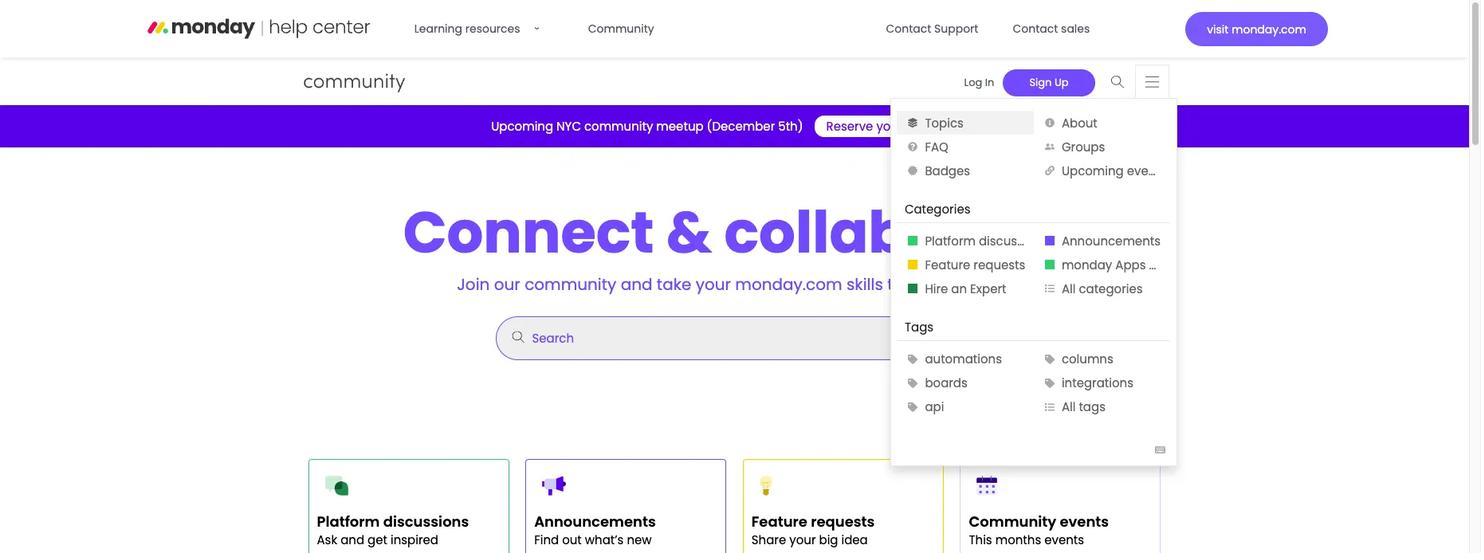 Task type: vqa. For each thing, say whether or not it's contained in the screenshot.


Task type: describe. For each thing, give the bounding box(es) containing it.
resources
[[465, 21, 520, 37]]

categories
[[1079, 281, 1143, 297]]

your inside feature requests share your big idea
[[790, 532, 816, 549]]

tag image for automations
[[908, 355, 918, 364]]

all tags link
[[1034, 395, 1171, 419]]

contact support
[[886, 21, 979, 37]]

get
[[368, 532, 387, 549]]

monday apps & developers link
[[1034, 253, 1228, 277]]

platform for platform discussions
[[925, 233, 976, 250]]

sign
[[1030, 75, 1052, 90]]

groups link
[[1034, 135, 1171, 159]]

discussions for platform discussions ask and get inspired
[[383, 512, 469, 532]]

spot
[[906, 118, 933, 135]]

announcements find out what's new
[[534, 512, 656, 549]]

learning resources link
[[405, 13, 564, 45]]

next
[[938, 273, 972, 296]]

monday apps & developers
[[1062, 257, 1228, 273]]

reserve your spot > link
[[815, 116, 954, 137]]

apps
[[1116, 257, 1146, 273]]

integrations link
[[1034, 371, 1171, 395]]

categories
[[905, 201, 971, 218]]

visit monday.com
[[1207, 21, 1307, 37]]

tag image for integrations
[[1045, 378, 1055, 388]]

find
[[534, 532, 559, 549]]

badges link
[[897, 159, 1034, 183]]

upcoming for upcoming nyc community meetup (december 5th)
[[491, 118, 553, 135]]

this
[[969, 532, 992, 549]]

upcoming nyc community meetup (december 5th)
[[491, 118, 803, 135]]

and inside 'connect & collaborate join our community and take your monday.com skills to the next level'
[[621, 273, 653, 296]]

skills
[[847, 273, 883, 296]]

link image
[[1045, 166, 1055, 176]]

monday.com inside 'connect & collaborate join our community and take your monday.com skills to the next level'
[[735, 273, 842, 296]]

log in
[[964, 75, 995, 90]]

boards
[[925, 375, 968, 392]]

events for upcoming
[[1127, 163, 1167, 179]]

topics
[[925, 115, 964, 131]]

inspired
[[391, 532, 439, 549]]

platform for platform discussions ask and get inspired
[[317, 512, 380, 532]]

feature requests
[[925, 257, 1026, 273]]

navigation containing topics
[[890, 64, 1228, 466]]

reserve
[[827, 118, 873, 135]]

certificate image
[[908, 166, 918, 176]]

share
[[752, 532, 786, 549]]

>
[[936, 118, 942, 135]]

tag image for columns
[[1045, 355, 1055, 364]]

announcements for announcements find out what's new
[[534, 512, 656, 532]]

menu image
[[1145, 75, 1159, 87]]

ask
[[317, 532, 337, 549]]

learning resources
[[414, 21, 520, 37]]

faq link
[[897, 135, 1034, 159]]

columns link
[[1034, 347, 1171, 371]]

contact sales
[[1013, 21, 1090, 37]]

requests for feature requests
[[974, 257, 1026, 273]]

connect
[[403, 192, 654, 273]]

requests for feature requests share your big idea
[[811, 512, 875, 532]]

5th)
[[778, 118, 803, 135]]

2 vertical spatial events
[[1045, 532, 1085, 549]]

visit monday.com link
[[1186, 12, 1328, 46]]

new
[[627, 532, 652, 549]]

badges
[[925, 163, 970, 179]]

list image
[[1045, 402, 1055, 412]]

platform discussions
[[925, 233, 1048, 250]]

upcoming for upcoming events
[[1062, 163, 1124, 179]]

tag image
[[908, 402, 918, 412]]

community for community events this months events
[[969, 512, 1057, 532]]

2 horizontal spatial your
[[877, 118, 903, 135]]

events for community
[[1060, 512, 1109, 532]]

platform discussions ask and get inspired
[[317, 512, 469, 549]]

api link
[[897, 395, 1034, 419]]

all categories link
[[1034, 277, 1171, 301]]

hire an expert
[[925, 281, 1007, 297]]

learning
[[414, 21, 462, 37]]

in
[[985, 75, 995, 90]]

visit
[[1207, 21, 1229, 37]]

feature for feature requests
[[925, 257, 971, 273]]

& inside monday apps & developers link
[[1149, 257, 1158, 273]]

up
[[1055, 75, 1069, 90]]

user friends image
[[1045, 142, 1055, 152]]

contact sales link
[[1003, 13, 1100, 45]]

out
[[562, 532, 582, 549]]

api
[[925, 399, 944, 415]]

support
[[935, 21, 979, 37]]

hire
[[925, 281, 948, 297]]

sales
[[1061, 21, 1090, 37]]

integrations
[[1062, 375, 1134, 392]]

what's
[[585, 532, 624, 549]]

Search text field
[[496, 317, 973, 360]]

question circle image
[[908, 142, 918, 152]]

contact for contact sales
[[1013, 21, 1058, 37]]

connect & collaborate join our community and take your monday.com skills to the next level
[[403, 192, 1066, 296]]

feature requests link
[[897, 253, 1034, 277]]

developers
[[1161, 257, 1228, 273]]



Task type: locate. For each thing, give the bounding box(es) containing it.
tag image up tag image
[[908, 378, 918, 388]]

about
[[1062, 115, 1098, 131]]

monday community forum image
[[181, 70, 436, 92]]

your inside 'connect & collaborate join our community and take your monday.com skills to the next level'
[[696, 273, 731, 296]]

1 horizontal spatial upcoming
[[1062, 163, 1124, 179]]

meetup
[[657, 118, 704, 135]]

the
[[908, 273, 934, 296]]

0 vertical spatial platform
[[925, 233, 976, 250]]

monday.com right visit
[[1232, 21, 1307, 37]]

discussions inside platform discussions ask and get inspired
[[383, 512, 469, 532]]

and left take
[[621, 273, 653, 296]]

tag image inside columns link
[[1045, 355, 1055, 364]]

join
[[457, 273, 490, 296]]

columns
[[1062, 351, 1114, 368]]

1 horizontal spatial platform
[[925, 233, 976, 250]]

feature up hire
[[925, 257, 971, 273]]

and left get
[[341, 532, 364, 549]]

discussions up 'feature requests'
[[979, 233, 1048, 250]]

announcements for announcements
[[1062, 233, 1161, 250]]

0 vertical spatial and
[[621, 273, 653, 296]]

community events this months events
[[969, 512, 1109, 549]]

an
[[952, 281, 967, 297]]

to
[[888, 273, 904, 296]]

about link
[[1034, 111, 1171, 135]]

2 contact from the left
[[1013, 21, 1058, 37]]

1 vertical spatial announcements
[[534, 512, 656, 532]]

1 all from the top
[[1062, 281, 1076, 297]]

1 vertical spatial monday.com
[[735, 273, 842, 296]]

platform up ask
[[317, 512, 380, 532]]

platform
[[925, 233, 976, 250], [317, 512, 380, 532]]

expert
[[970, 281, 1007, 297]]

0 horizontal spatial your
[[696, 273, 731, 296]]

all for all categories
[[1062, 281, 1076, 297]]

requests up idea
[[811, 512, 875, 532]]

contact support link
[[877, 13, 988, 45]]

1 horizontal spatial monday.com
[[1232, 21, 1307, 37]]

upcoming down groups link
[[1062, 163, 1124, 179]]

1 horizontal spatial feature
[[925, 257, 971, 273]]

nyc
[[557, 118, 581, 135]]

0 vertical spatial your
[[877, 118, 903, 135]]

upcoming
[[491, 118, 553, 135], [1062, 163, 1124, 179]]

requests
[[974, 257, 1026, 273], [811, 512, 875, 532]]

0 horizontal spatial platform
[[317, 512, 380, 532]]

0 vertical spatial community
[[584, 118, 653, 135]]

automations link
[[897, 347, 1034, 371]]

0 horizontal spatial upcoming
[[491, 118, 553, 135]]

feature
[[925, 257, 971, 273], [752, 512, 808, 532]]

2 all from the top
[[1062, 399, 1076, 415]]

& inside 'connect & collaborate join our community and take your monday.com skills to the next level'
[[666, 192, 712, 273]]

0 horizontal spatial monday.com
[[735, 273, 842, 296]]

contact left "support" in the right of the page
[[886, 21, 932, 37]]

1 vertical spatial platform
[[317, 512, 380, 532]]

tags
[[905, 319, 934, 336]]

1 horizontal spatial community
[[969, 512, 1057, 532]]

1 horizontal spatial requests
[[974, 257, 1026, 273]]

open advanced search image
[[504, 323, 533, 352]]

boards link
[[897, 371, 1034, 395]]

0 horizontal spatial announcements
[[534, 512, 656, 532]]

tag image
[[908, 355, 918, 364], [1045, 355, 1055, 364], [908, 378, 918, 388], [1045, 378, 1055, 388]]

requests up expert
[[974, 257, 1026, 273]]

requests inside feature requests share your big idea
[[811, 512, 875, 532]]

platform inside platform discussions ask and get inspired
[[317, 512, 380, 532]]

0 horizontal spatial community
[[588, 21, 654, 37]]

take
[[657, 273, 692, 296]]

1 vertical spatial feature
[[752, 512, 808, 532]]

&
[[666, 192, 712, 273], [1149, 257, 1158, 273]]

feature inside feature requests share your big idea
[[752, 512, 808, 532]]

tag image inside automations link
[[908, 355, 918, 364]]

0 vertical spatial requests
[[974, 257, 1026, 273]]

upcoming events link
[[1034, 159, 1171, 183]]

1 vertical spatial your
[[696, 273, 731, 296]]

level
[[976, 273, 1012, 296]]

announcements link
[[1034, 229, 1171, 253]]

faq
[[925, 139, 949, 155]]

your right take
[[696, 273, 731, 296]]

discussions
[[979, 233, 1048, 250], [383, 512, 469, 532]]

0 horizontal spatial contact
[[886, 21, 932, 37]]

upcoming events
[[1062, 163, 1167, 179]]

1 vertical spatial discussions
[[383, 512, 469, 532]]

monday.com left skills
[[735, 273, 842, 296]]

log
[[964, 75, 983, 90]]

community for community
[[588, 21, 654, 37]]

community right nyc
[[584, 118, 653, 135]]

platform up feature requests "link"
[[925, 233, 976, 250]]

monday
[[1062, 257, 1113, 273]]

feature requests share your big idea
[[752, 512, 875, 549]]

tag image for boards
[[908, 378, 918, 388]]

community right our
[[525, 273, 617, 296]]

0 vertical spatial announcements
[[1062, 233, 1161, 250]]

1 vertical spatial community
[[969, 512, 1057, 532]]

0 vertical spatial all
[[1062, 281, 1076, 297]]

& up take
[[666, 192, 712, 273]]

our
[[494, 273, 521, 296]]

1 horizontal spatial announcements
[[1062, 233, 1161, 250]]

sign up
[[1030, 75, 1069, 90]]

0 horizontal spatial feature
[[752, 512, 808, 532]]

keyboard shortcuts image
[[1155, 445, 1166, 456]]

feature up the share
[[752, 512, 808, 532]]

topics link
[[897, 111, 1034, 135]]

2 vertical spatial your
[[790, 532, 816, 549]]

groups
[[1062, 139, 1105, 155]]

0 vertical spatial upcoming
[[491, 118, 553, 135]]

layer group image
[[908, 118, 918, 128]]

automations
[[925, 351, 1002, 368]]

your left the 'big'
[[790, 532, 816, 549]]

1 vertical spatial requests
[[811, 512, 875, 532]]

contact
[[886, 21, 932, 37], [1013, 21, 1058, 37]]

contact for contact support
[[886, 21, 932, 37]]

tag image inside integrations link
[[1045, 378, 1055, 388]]

community
[[588, 21, 654, 37], [969, 512, 1057, 532]]

0 vertical spatial feature
[[925, 257, 971, 273]]

reserve your spot >
[[827, 118, 942, 135]]

sign up button
[[1003, 69, 1095, 96]]

search image
[[1111, 75, 1125, 87]]

tags
[[1079, 399, 1106, 415]]

community inside "community events this months events"
[[969, 512, 1057, 532]]

1 vertical spatial events
[[1060, 512, 1109, 532]]

tag image left columns
[[1045, 355, 1055, 364]]

list image
[[1045, 284, 1055, 294]]

all tags
[[1062, 399, 1106, 415]]

and inside platform discussions ask and get inspired
[[341, 532, 364, 549]]

all right list image
[[1062, 281, 1076, 297]]

(december
[[707, 118, 775, 135]]

& right apps
[[1149, 257, 1158, 273]]

1 vertical spatial upcoming
[[1062, 163, 1124, 179]]

idea
[[842, 532, 868, 549]]

info circle image
[[1045, 118, 1055, 128]]

0 vertical spatial discussions
[[979, 233, 1048, 250]]

0 horizontal spatial requests
[[811, 512, 875, 532]]

announcements up what's
[[534, 512, 656, 532]]

tag image inside boards link
[[908, 378, 918, 388]]

discussions up inspired
[[383, 512, 469, 532]]

tag image up list icon
[[1045, 378, 1055, 388]]

1 horizontal spatial and
[[621, 273, 653, 296]]

0 vertical spatial monday.com
[[1232, 21, 1307, 37]]

tag image down the tags
[[908, 355, 918, 364]]

1 vertical spatial community
[[525, 273, 617, 296]]

0 horizontal spatial &
[[666, 192, 712, 273]]

feature inside "link"
[[925, 257, 971, 273]]

your left layer group image
[[877, 118, 903, 135]]

hire an expert link
[[897, 277, 1034, 301]]

feature for feature requests share your big idea
[[752, 512, 808, 532]]

0 horizontal spatial and
[[341, 532, 364, 549]]

contact left sales
[[1013, 21, 1058, 37]]

collaborate
[[724, 192, 1066, 273]]

all for all tags
[[1062, 399, 1076, 415]]

0 vertical spatial community
[[588, 21, 654, 37]]

upcoming left nyc
[[491, 118, 553, 135]]

platform discussions link
[[897, 229, 1048, 253]]

months
[[996, 532, 1042, 549]]

1 horizontal spatial contact
[[1013, 21, 1058, 37]]

all inside all tags link
[[1062, 399, 1076, 415]]

all
[[1062, 281, 1076, 297], [1062, 399, 1076, 415]]

requests inside "link"
[[974, 257, 1026, 273]]

discussions for platform discussions
[[979, 233, 1048, 250]]

your
[[877, 118, 903, 135], [696, 273, 731, 296], [790, 532, 816, 549]]

monday.com
[[1232, 21, 1307, 37], [735, 273, 842, 296]]

1 vertical spatial all
[[1062, 399, 1076, 415]]

all inside all categories link
[[1062, 281, 1076, 297]]

community inside 'connect & collaborate join our community and take your monday.com skills to the next level'
[[525, 273, 617, 296]]

navigation
[[890, 64, 1228, 466]]

log in button
[[956, 69, 1003, 96]]

monday.com logo image
[[147, 13, 370, 45]]

1 vertical spatial and
[[341, 532, 364, 549]]

0 vertical spatial events
[[1127, 163, 1167, 179]]

1 horizontal spatial &
[[1149, 257, 1158, 273]]

0 horizontal spatial discussions
[[383, 512, 469, 532]]

big
[[819, 532, 838, 549]]

all categories
[[1062, 281, 1143, 297]]

1 horizontal spatial your
[[790, 532, 816, 549]]

1 horizontal spatial discussions
[[979, 233, 1048, 250]]

announcements up apps
[[1062, 233, 1161, 250]]

events
[[1127, 163, 1167, 179], [1060, 512, 1109, 532], [1045, 532, 1085, 549]]

1 contact from the left
[[886, 21, 932, 37]]

all right list icon
[[1062, 399, 1076, 415]]

community link
[[579, 13, 664, 45]]



